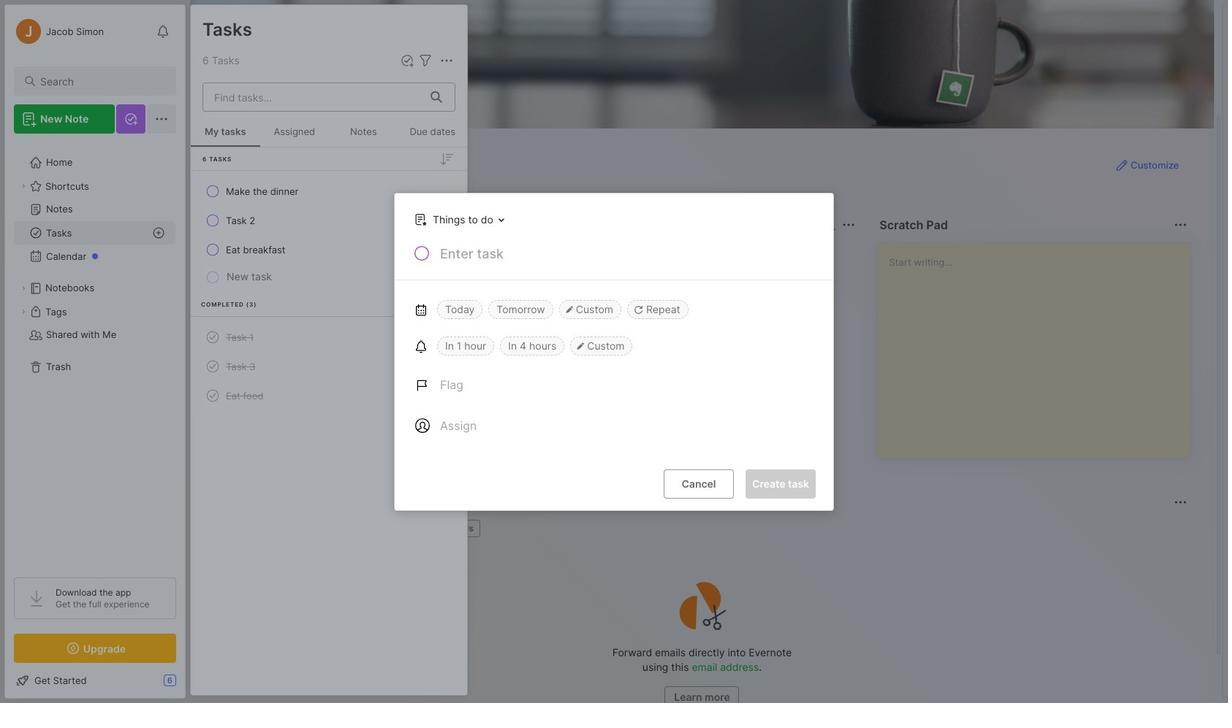 Task type: vqa. For each thing, say whether or not it's contained in the screenshot.
BACKGROUND image
no



Task type: locate. For each thing, give the bounding box(es) containing it.
task 1 0 cell
[[226, 330, 254, 345]]

tab list
[[216, 243, 853, 260], [216, 520, 1185, 538]]

eat food 2 cell
[[226, 389, 263, 403]]

task 2 1 cell
[[226, 213, 255, 228]]

expand tags image
[[19, 308, 28, 317]]

expand notebooks image
[[19, 284, 28, 293]]

row
[[197, 178, 461, 205], [197, 208, 461, 234], [197, 237, 461, 263], [197, 325, 461, 351], [197, 354, 461, 380], [197, 383, 461, 409]]

new task image
[[400, 53, 414, 68]]

2 row from the top
[[197, 208, 461, 234]]

eat breakfast 2 cell
[[226, 243, 285, 257]]

tab
[[216, 243, 259, 260], [265, 243, 324, 260], [395, 520, 433, 538], [439, 520, 480, 538]]

0 vertical spatial tab list
[[216, 243, 853, 260]]

4 row from the top
[[197, 325, 461, 351]]

2 tab list from the top
[[216, 520, 1185, 538]]

tree
[[5, 143, 185, 565]]

Find tasks… text field
[[205, 85, 422, 109]]

make the dinner 0 cell
[[226, 184, 299, 199]]

row group
[[191, 148, 467, 422], [213, 269, 740, 468]]

none search field inside main element
[[40, 72, 163, 90]]

main element
[[0, 0, 190, 704]]

1 vertical spatial tab list
[[216, 520, 1185, 538]]

None search field
[[40, 72, 163, 90]]

6 row from the top
[[197, 383, 461, 409]]



Task type: describe. For each thing, give the bounding box(es) containing it.
Enter task text field
[[439, 245, 816, 269]]

Start writing… text field
[[889, 243, 1189, 447]]

collapse 01_completed image
[[439, 298, 453, 312]]

5 row from the top
[[197, 354, 461, 380]]

tree inside main element
[[5, 143, 185, 565]]

task 3 1 cell
[[226, 360, 255, 374]]

Search text field
[[40, 75, 163, 88]]

3 row from the top
[[197, 237, 461, 263]]

1 row from the top
[[197, 178, 461, 205]]

Go to note or move task field
[[407, 209, 509, 230]]

1 tab list from the top
[[216, 243, 853, 260]]



